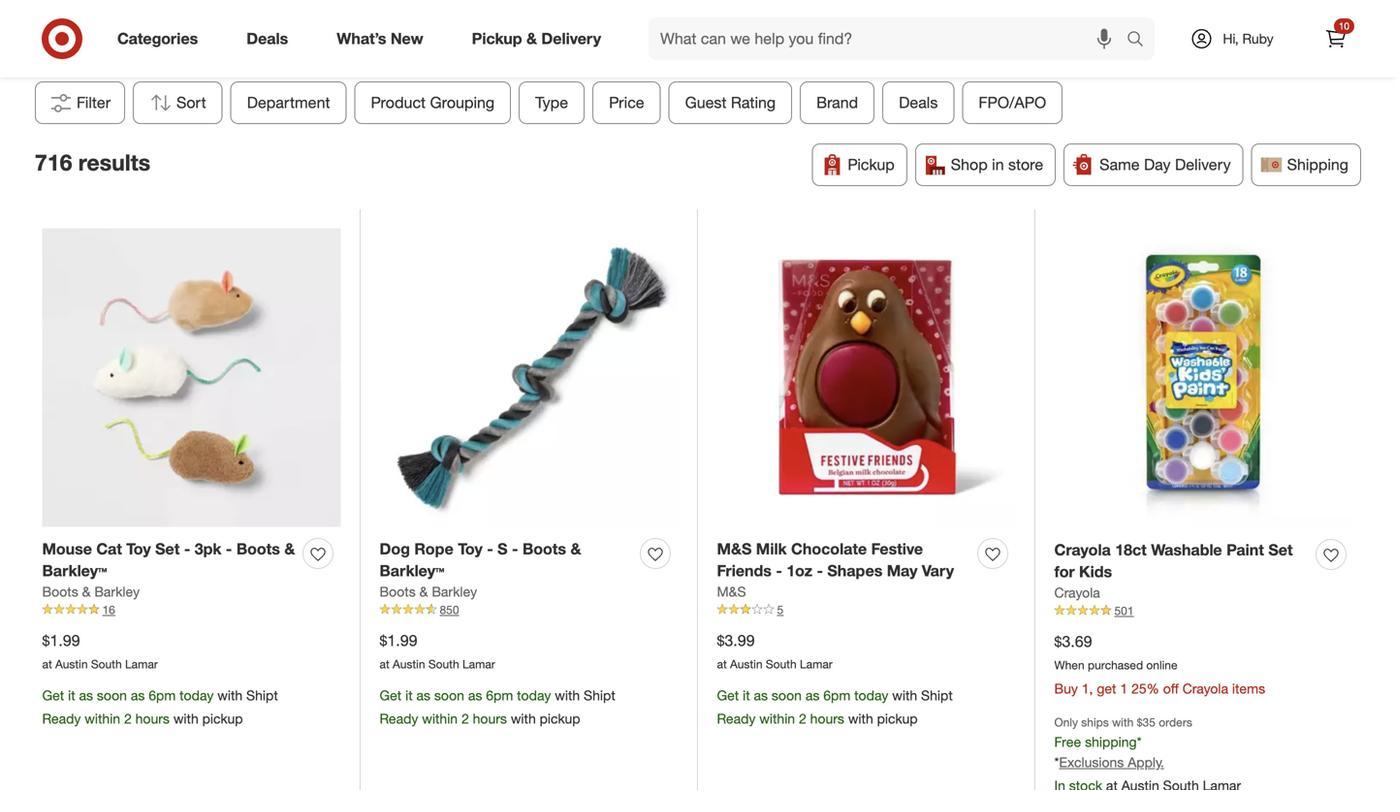 Task type: locate. For each thing, give the bounding box(es) containing it.
1 vertical spatial stocking
[[688, 45, 748, 64]]

6pm for -
[[149, 687, 176, 704]]

1 horizontal spatial lamar
[[463, 657, 495, 672]]

3 get from the left
[[717, 687, 739, 704]]

product grouping
[[371, 93, 495, 112]]

set
[[155, 540, 180, 558], [1269, 541, 1293, 559]]

delivery for pickup & delivery
[[542, 29, 601, 48]]

2 horizontal spatial it
[[743, 687, 750, 704]]

hours for -
[[135, 710, 170, 727]]

1 toy from the left
[[126, 540, 151, 558]]

delivery for same day delivery
[[1175, 155, 1231, 174]]

2 barkley from the left
[[432, 583, 477, 600]]

1 vertical spatial deals
[[899, 93, 938, 112]]

2 horizontal spatial austin
[[730, 657, 763, 672]]

- right "s"
[[512, 540, 518, 558]]

get for mouse cat toy set - 3pk - boots & barkley™
[[42, 687, 64, 704]]

barkley
[[94, 583, 140, 600], [432, 583, 477, 600]]

washable
[[1151, 541, 1223, 559]]

south for mouse cat toy set - 3pk - boots & barkley™
[[91, 657, 122, 672]]

1 horizontal spatial get it as soon as 6pm today with shipt ready within 2 hours with pickup
[[380, 687, 616, 727]]

chocolate
[[791, 540, 867, 558]]

1 get it as soon as 6pm today with shipt ready within 2 hours with pickup from the left
[[42, 687, 278, 727]]

1 horizontal spatial *
[[1137, 734, 1142, 751]]

1 horizontal spatial boots & barkley
[[380, 583, 477, 600]]

3 lamar from the left
[[800, 657, 833, 672]]

2 today from the left
[[517, 687, 551, 704]]

$1.99 at austin south lamar down 850
[[380, 632, 495, 672]]

0 horizontal spatial $1.99
[[42, 632, 80, 650]]

2 horizontal spatial pickup
[[877, 710, 918, 727]]

1 horizontal spatial barkley
[[432, 583, 477, 600]]

& down rope
[[420, 583, 428, 600]]

barkley™ inside dog rope toy - s - boots & barkley™
[[380, 562, 445, 581]]

guest rating
[[685, 93, 776, 112]]

get it as soon as 6pm today with shipt ready within 2 hours with pickup
[[42, 687, 278, 727], [380, 687, 616, 727], [717, 687, 953, 727]]

1 it from the left
[[68, 687, 75, 704]]

1 horizontal spatial austin
[[393, 657, 425, 672]]

mouse
[[42, 540, 92, 558]]

1 horizontal spatial at
[[380, 657, 390, 672]]

pickup for m&s milk chocolate festive friends - 1oz - shapes may vary
[[877, 710, 918, 727]]

today for -
[[180, 687, 214, 704]]

6pm down 16 link
[[149, 687, 176, 704]]

delivery inside button
[[1175, 155, 1231, 174]]

3 today from the left
[[855, 687, 889, 704]]

1 horizontal spatial $1.99 at austin south lamar
[[380, 632, 495, 672]]

2 hours from the left
[[473, 710, 507, 727]]

0 horizontal spatial get
[[42, 687, 64, 704]]

at for mouse cat toy set - 3pk - boots & barkley™
[[42, 657, 52, 672]]

1 horizontal spatial barkley™
[[380, 562, 445, 581]]

austin
[[55, 657, 88, 672], [393, 657, 425, 672], [730, 657, 763, 672]]

stocking up gift ideas link
[[583, 1, 701, 35]]

3 austin from the left
[[730, 657, 763, 672]]

austin for m&s milk chocolate festive friends - 1oz - shapes may vary
[[730, 657, 763, 672]]

1 horizontal spatial it
[[406, 687, 413, 704]]

/
[[598, 45, 603, 64], [678, 45, 684, 64]]

pickup down brand button
[[848, 155, 895, 174]]

stocking up guest
[[688, 45, 748, 64]]

0 horizontal spatial pickup
[[202, 710, 243, 727]]

crayola
[[1055, 541, 1111, 559], [1055, 584, 1101, 601], [1183, 680, 1229, 697]]

$1.99
[[42, 632, 80, 650], [380, 632, 418, 650]]

stuffers left (716)
[[753, 45, 806, 64]]

3 shipt from the left
[[921, 687, 953, 704]]

$1.99 down mouse
[[42, 632, 80, 650]]

set right paint
[[1269, 541, 1293, 559]]

2 soon from the left
[[434, 687, 464, 704]]

1 horizontal spatial 2
[[462, 710, 469, 727]]

soon
[[97, 687, 127, 704], [434, 687, 464, 704], [772, 687, 802, 704]]

0 horizontal spatial /
[[598, 45, 603, 64]]

0 horizontal spatial boots & barkley link
[[42, 582, 140, 602]]

716
[[35, 149, 72, 176]]

2 horizontal spatial ready
[[717, 710, 756, 727]]

deals for deals link
[[247, 29, 288, 48]]

boots & barkley link up 16
[[42, 582, 140, 602]]

2 austin from the left
[[393, 657, 425, 672]]

0 horizontal spatial austin
[[55, 657, 88, 672]]

m&s
[[717, 540, 752, 558], [717, 583, 746, 600]]

boots & barkley up 850
[[380, 583, 477, 600]]

deals inside button
[[899, 93, 938, 112]]

2 m&s from the top
[[717, 583, 746, 600]]

0 vertical spatial deals
[[247, 29, 288, 48]]

0 horizontal spatial pickup
[[472, 29, 522, 48]]

1 vertical spatial pickup
[[848, 155, 895, 174]]

delivery right day
[[1175, 155, 1231, 174]]

boots inside mouse cat toy set - 3pk - boots & barkley™
[[236, 540, 280, 558]]

purchased
[[1088, 658, 1144, 673]]

3 within from the left
[[760, 710, 795, 727]]

boots
[[236, 540, 280, 558], [523, 540, 566, 558], [42, 583, 78, 600], [380, 583, 416, 600]]

2 2 from the left
[[462, 710, 469, 727]]

1 vertical spatial crayola
[[1055, 584, 1101, 601]]

0 vertical spatial m&s
[[717, 540, 752, 558]]

pickup
[[202, 710, 243, 727], [540, 710, 581, 727], [877, 710, 918, 727]]

soon down 16
[[97, 687, 127, 704]]

& left target on the left top
[[527, 29, 537, 48]]

3 ready from the left
[[717, 710, 756, 727]]

product grouping button
[[355, 81, 511, 124]]

1
[[1121, 680, 1128, 697]]

1 $1.99 from the left
[[42, 632, 80, 650]]

toy right cat
[[126, 540, 151, 558]]

crayola 18ct washable paint set for kids link
[[1055, 539, 1309, 583]]

boots & barkley link up 850
[[380, 582, 477, 602]]

deals
[[247, 29, 288, 48], [899, 93, 938, 112]]

2 horizontal spatial get it as soon as 6pm today with shipt ready within 2 hours with pickup
[[717, 687, 953, 727]]

0 vertical spatial crayola
[[1055, 541, 1111, 559]]

1 within from the left
[[85, 710, 120, 727]]

lamar down 5 link
[[800, 657, 833, 672]]

mouse cat toy set - 3pk - boots & barkley™ image
[[42, 228, 341, 527], [42, 228, 341, 527]]

1 soon from the left
[[97, 687, 127, 704]]

shipping button
[[1252, 143, 1362, 186]]

$1.99 at austin south lamar
[[42, 632, 158, 672], [380, 632, 495, 672]]

* down $35
[[1137, 734, 1142, 751]]

barkley™ down mouse
[[42, 562, 107, 581]]

boots & barkley link
[[42, 582, 140, 602], [380, 582, 477, 602]]

barkley™
[[42, 562, 107, 581], [380, 562, 445, 581]]

boots & barkley link for rope
[[380, 582, 477, 602]]

today down 16 link
[[180, 687, 214, 704]]

850 link
[[380, 602, 678, 619]]

2 horizontal spatial within
[[760, 710, 795, 727]]

3 as from the left
[[417, 687, 431, 704]]

1 hours from the left
[[135, 710, 170, 727]]

2 horizontal spatial shipt
[[921, 687, 953, 704]]

6pm down $3.99 at austin south lamar
[[824, 687, 851, 704]]

0 horizontal spatial soon
[[97, 687, 127, 704]]

1 $1.99 at austin south lamar from the left
[[42, 632, 158, 672]]

2 boots & barkley link from the left
[[380, 582, 477, 602]]

2 at from the left
[[380, 657, 390, 672]]

boots & barkley
[[42, 583, 140, 600], [380, 583, 477, 600]]

stuffers
[[709, 1, 813, 35], [753, 45, 806, 64]]

0 horizontal spatial toy
[[126, 540, 151, 558]]

3 6pm from the left
[[824, 687, 851, 704]]

south inside $3.99 at austin south lamar
[[766, 657, 797, 672]]

today down 850 'link'
[[517, 687, 551, 704]]

1 boots & barkley from the left
[[42, 583, 140, 600]]

1 get from the left
[[42, 687, 64, 704]]

set left 3pk
[[155, 540, 180, 558]]

1 2 from the left
[[124, 710, 132, 727]]

m&s link
[[717, 582, 746, 602]]

2 for friends
[[799, 710, 807, 727]]

new
[[391, 29, 423, 48]]

$1.99 for dog rope toy - s - boots & barkley™
[[380, 632, 418, 650]]

shipt
[[246, 687, 278, 704], [584, 687, 616, 704], [921, 687, 953, 704]]

3 at from the left
[[717, 657, 727, 672]]

pickup for pickup & delivery
[[472, 29, 522, 48]]

3 it from the left
[[743, 687, 750, 704]]

(716)
[[810, 45, 845, 64]]

it for mouse cat toy set - 3pk - boots & barkley™
[[68, 687, 75, 704]]

toy left "s"
[[458, 540, 483, 558]]

toy inside dog rope toy - s - boots & barkley™
[[458, 540, 483, 558]]

lamar for -
[[125, 657, 158, 672]]

lamar down 850 'link'
[[463, 657, 495, 672]]

boots right "s"
[[523, 540, 566, 558]]

2 lamar from the left
[[463, 657, 495, 672]]

1 horizontal spatial pickup
[[540, 710, 581, 727]]

1 vertical spatial m&s
[[717, 583, 746, 600]]

toy for cat
[[126, 540, 151, 558]]

2 get it as soon as 6pm today with shipt ready within 2 hours with pickup from the left
[[380, 687, 616, 727]]

- left 1oz in the bottom of the page
[[776, 562, 782, 581]]

south down the 5
[[766, 657, 797, 672]]

1 horizontal spatial boots & barkley link
[[380, 582, 477, 602]]

austin inside $3.99 at austin south lamar
[[730, 657, 763, 672]]

at for dog rope toy - s - boots & barkley™
[[380, 657, 390, 672]]

2 as from the left
[[131, 687, 145, 704]]

filter button
[[35, 81, 125, 124]]

get it as soon as 6pm today with shipt ready within 2 hours with pickup for -
[[42, 687, 278, 727]]

m&s for m&s milk chocolate festive friends - 1oz - shapes may vary
[[717, 540, 752, 558]]

toy inside mouse cat toy set - 3pk - boots & barkley™
[[126, 540, 151, 558]]

1 south from the left
[[91, 657, 122, 672]]

& inside dog rope toy - s - boots & barkley™
[[571, 540, 581, 558]]

1 barkley from the left
[[94, 583, 140, 600]]

/ right the ideas
[[678, 45, 684, 64]]

501
[[1115, 604, 1134, 618]]

1 austin from the left
[[55, 657, 88, 672]]

2 vertical spatial crayola
[[1183, 680, 1229, 697]]

1 shipt from the left
[[246, 687, 278, 704]]

crayola down for at the right
[[1055, 584, 1101, 601]]

within for dog rope toy - s - boots & barkley™
[[422, 710, 458, 727]]

delivery left 'gift' at the left top
[[542, 29, 601, 48]]

hours
[[135, 710, 170, 727], [473, 710, 507, 727], [810, 710, 845, 727]]

6pm
[[149, 687, 176, 704], [486, 687, 513, 704], [824, 687, 851, 704]]

1 horizontal spatial within
[[422, 710, 458, 727]]

What can we help you find? suggestions appear below search field
[[649, 17, 1132, 60]]

2 toy from the left
[[458, 540, 483, 558]]

3 soon from the left
[[772, 687, 802, 704]]

barkley up 16
[[94, 583, 140, 600]]

1 boots & barkley link from the left
[[42, 582, 140, 602]]

get
[[42, 687, 64, 704], [380, 687, 402, 704], [717, 687, 739, 704]]

6pm down 850 'link'
[[486, 687, 513, 704]]

crayola right 'off'
[[1183, 680, 1229, 697]]

2 south from the left
[[429, 657, 459, 672]]

stuffers up (716)
[[709, 1, 813, 35]]

2 get from the left
[[380, 687, 402, 704]]

0 horizontal spatial set
[[155, 540, 180, 558]]

0 horizontal spatial $1.99 at austin south lamar
[[42, 632, 158, 672]]

m&s down friends
[[717, 583, 746, 600]]

type
[[536, 93, 569, 112]]

dog rope toy - s - boots & barkley™ image
[[380, 228, 678, 527], [380, 228, 678, 527]]

2 horizontal spatial hours
[[810, 710, 845, 727]]

2 horizontal spatial 2
[[799, 710, 807, 727]]

0 horizontal spatial it
[[68, 687, 75, 704]]

pickup inside 'link'
[[472, 29, 522, 48]]

0 horizontal spatial deals
[[247, 29, 288, 48]]

* down free
[[1055, 754, 1059, 771]]

*
[[1137, 734, 1142, 751], [1055, 754, 1059, 771]]

2 boots & barkley from the left
[[380, 583, 477, 600]]

0 horizontal spatial get it as soon as 6pm today with shipt ready within 2 hours with pickup
[[42, 687, 278, 727]]

2 barkley™ from the left
[[380, 562, 445, 581]]

2 horizontal spatial soon
[[772, 687, 802, 704]]

1 ready from the left
[[42, 710, 81, 727]]

0 horizontal spatial within
[[85, 710, 120, 727]]

1 m&s from the top
[[717, 540, 752, 558]]

deals down "what can we help you find? suggestions appear below" search field
[[899, 93, 938, 112]]

2 horizontal spatial today
[[855, 687, 889, 704]]

guest
[[685, 93, 727, 112]]

lamar inside $3.99 at austin south lamar
[[800, 657, 833, 672]]

2 $1.99 from the left
[[380, 632, 418, 650]]

/ left 'gift' at the left top
[[598, 45, 603, 64]]

m&s milk chocolate festive friends - 1oz - shapes may vary image
[[717, 228, 1016, 527], [717, 228, 1016, 527]]

2 ready from the left
[[380, 710, 418, 727]]

1 vertical spatial stuffers
[[753, 45, 806, 64]]

soon down 850
[[434, 687, 464, 704]]

friends
[[717, 562, 772, 581]]

& right 3pk
[[284, 540, 295, 558]]

1 horizontal spatial south
[[429, 657, 459, 672]]

0 horizontal spatial boots & barkley
[[42, 583, 140, 600]]

south down 16
[[91, 657, 122, 672]]

1 horizontal spatial ready
[[380, 710, 418, 727]]

dog
[[380, 540, 410, 558]]

3 get it as soon as 6pm today with shipt ready within 2 hours with pickup from the left
[[717, 687, 953, 727]]

-
[[184, 540, 190, 558], [226, 540, 232, 558], [487, 540, 493, 558], [512, 540, 518, 558], [776, 562, 782, 581], [817, 562, 823, 581]]

boots right 3pk
[[236, 540, 280, 558]]

1 vertical spatial *
[[1055, 754, 1059, 771]]

1oz
[[787, 562, 813, 581]]

0 horizontal spatial ready
[[42, 710, 81, 727]]

search
[[1118, 31, 1165, 50]]

south down 850
[[429, 657, 459, 672]]

1 horizontal spatial set
[[1269, 541, 1293, 559]]

crayola up "kids"
[[1055, 541, 1111, 559]]

cat
[[96, 540, 122, 558]]

2 pickup from the left
[[540, 710, 581, 727]]

pickup for dog rope toy - s - boots & barkley™
[[540, 710, 581, 727]]

mouse cat toy set - 3pk - boots & barkley™
[[42, 540, 295, 581]]

hours for friends
[[810, 710, 845, 727]]

2 horizontal spatial get
[[717, 687, 739, 704]]

1 horizontal spatial soon
[[434, 687, 464, 704]]

$1.99 down dog
[[380, 632, 418, 650]]

rope
[[414, 540, 454, 558]]

crayola inside crayola 18ct washable paint set for kids
[[1055, 541, 1111, 559]]

1 pickup from the left
[[202, 710, 243, 727]]

0 horizontal spatial delivery
[[542, 29, 601, 48]]

2 horizontal spatial south
[[766, 657, 797, 672]]

product
[[371, 93, 426, 112]]

0 vertical spatial delivery
[[542, 29, 601, 48]]

1 horizontal spatial deals
[[899, 93, 938, 112]]

1 barkley™ from the left
[[42, 562, 107, 581]]

lamar
[[125, 657, 158, 672], [463, 657, 495, 672], [800, 657, 833, 672]]

$1.99 at austin south lamar down 16
[[42, 632, 158, 672]]

0 horizontal spatial hours
[[135, 710, 170, 727]]

barkley up 850
[[432, 583, 477, 600]]

2 for s
[[462, 710, 469, 727]]

lamar for friends
[[800, 657, 833, 672]]

1 horizontal spatial toy
[[458, 540, 483, 558]]

2 horizontal spatial 6pm
[[824, 687, 851, 704]]

1 today from the left
[[180, 687, 214, 704]]

1 horizontal spatial $1.99
[[380, 632, 418, 650]]

sort button
[[133, 81, 223, 124]]

1 horizontal spatial pickup
[[848, 155, 895, 174]]

crayola 18ct washable paint set for kids image
[[1055, 228, 1354, 528], [1055, 228, 1354, 528]]

1 horizontal spatial delivery
[[1175, 155, 1231, 174]]

what's
[[337, 29, 386, 48]]

0 horizontal spatial 6pm
[[149, 687, 176, 704]]

1 at from the left
[[42, 657, 52, 672]]

0 horizontal spatial lamar
[[125, 657, 158, 672]]

get it as soon as 6pm today with shipt ready within 2 hours with pickup for s
[[380, 687, 616, 727]]

3 2 from the left
[[799, 710, 807, 727]]

3 hours from the left
[[810, 710, 845, 727]]

1 as from the left
[[79, 687, 93, 704]]

3 pickup from the left
[[877, 710, 918, 727]]

2 $1.99 at austin south lamar from the left
[[380, 632, 495, 672]]

4 as from the left
[[468, 687, 482, 704]]

barkley™ down dog
[[380, 562, 445, 581]]

5 as from the left
[[754, 687, 768, 704]]

within for mouse cat toy set - 3pk - boots & barkley™
[[85, 710, 120, 727]]

2 horizontal spatial lamar
[[800, 657, 833, 672]]

fpo/apo
[[979, 93, 1047, 112]]

1 lamar from the left
[[125, 657, 158, 672]]

free shipping * * exclusions apply.
[[1055, 734, 1165, 771]]

2 within from the left
[[422, 710, 458, 727]]

1 horizontal spatial shipt
[[584, 687, 616, 704]]

boots & barkley for cat
[[42, 583, 140, 600]]

$3.99
[[717, 632, 755, 650]]

pickup inside button
[[848, 155, 895, 174]]

delivery inside 'link'
[[542, 29, 601, 48]]

same day delivery
[[1100, 155, 1231, 174]]

0 horizontal spatial barkley
[[94, 583, 140, 600]]

deals up 'department'
[[247, 29, 288, 48]]

set inside crayola 18ct washable paint set for kids
[[1269, 541, 1293, 559]]

0 horizontal spatial south
[[91, 657, 122, 672]]

dog rope toy - s - boots & barkley™
[[380, 540, 581, 581]]

0 horizontal spatial at
[[42, 657, 52, 672]]

0 horizontal spatial barkley™
[[42, 562, 107, 581]]

1 vertical spatial delivery
[[1175, 155, 1231, 174]]

2 shipt from the left
[[584, 687, 616, 704]]

m&s milk chocolate festive friends - 1oz - shapes may vary
[[717, 540, 954, 581]]

lamar down 16 link
[[125, 657, 158, 672]]

3 south from the left
[[766, 657, 797, 672]]

m&s up friends
[[717, 540, 752, 558]]

0 vertical spatial pickup
[[472, 29, 522, 48]]

& right "s"
[[571, 540, 581, 558]]

1 horizontal spatial 6pm
[[486, 687, 513, 704]]

2 for -
[[124, 710, 132, 727]]

at inside $3.99 at austin south lamar
[[717, 657, 727, 672]]

boots & barkley up 16
[[42, 583, 140, 600]]

pickup up grouping
[[472, 29, 522, 48]]

1 horizontal spatial /
[[678, 45, 684, 64]]

mouse cat toy set - 3pk - boots & barkley™ link
[[42, 538, 295, 582]]

0 horizontal spatial shipt
[[246, 687, 278, 704]]

25%
[[1132, 680, 1160, 697]]

& inside pickup & delivery 'link'
[[527, 29, 537, 48]]

soon down $3.99 at austin south lamar
[[772, 687, 802, 704]]

1 horizontal spatial hours
[[473, 710, 507, 727]]

2 6pm from the left
[[486, 687, 513, 704]]

0 horizontal spatial 2
[[124, 710, 132, 727]]

0 horizontal spatial today
[[180, 687, 214, 704]]

- right 3pk
[[226, 540, 232, 558]]

m&s inside m&s milk chocolate festive friends - 1oz - shapes may vary
[[717, 540, 752, 558]]

5 link
[[717, 602, 1016, 619]]

1 6pm from the left
[[149, 687, 176, 704]]

1 horizontal spatial today
[[517, 687, 551, 704]]

2 horizontal spatial at
[[717, 657, 727, 672]]

for
[[1055, 563, 1075, 582]]

2 it from the left
[[406, 687, 413, 704]]

1 horizontal spatial get
[[380, 687, 402, 704]]

today down 5 link
[[855, 687, 889, 704]]



Task type: vqa. For each thing, say whether or not it's contained in the screenshot.


Task type: describe. For each thing, give the bounding box(es) containing it.
today for 1oz
[[855, 687, 889, 704]]

rating
[[731, 93, 776, 112]]

day
[[1144, 155, 1171, 174]]

m&s for m&s
[[717, 583, 746, 600]]

shapes
[[828, 562, 883, 581]]

$1.99 for mouse cat toy set - 3pk - boots & barkley™
[[42, 632, 80, 650]]

when
[[1055, 658, 1085, 673]]

price
[[609, 93, 645, 112]]

today for boots
[[517, 687, 551, 704]]

milk
[[756, 540, 787, 558]]

exclusions
[[1059, 754, 1124, 771]]

soon for dog rope toy - s - boots & barkley™
[[434, 687, 464, 704]]

16
[[102, 603, 115, 617]]

same
[[1100, 155, 1140, 174]]

0 vertical spatial *
[[1137, 734, 1142, 751]]

it for dog rope toy - s - boots & barkley™
[[406, 687, 413, 704]]

boots & barkley link for cat
[[42, 582, 140, 602]]

get for m&s milk chocolate festive friends - 1oz - shapes may vary
[[717, 687, 739, 704]]

austin for mouse cat toy set - 3pk - boots & barkley™
[[55, 657, 88, 672]]

m&s milk chocolate festive friends - 1oz - shapes may vary link
[[717, 538, 970, 582]]

shop in store
[[951, 155, 1044, 174]]

apply.
[[1128, 754, 1165, 771]]

& inside mouse cat toy set - 3pk - boots & barkley™
[[284, 540, 295, 558]]

gift ideas link
[[607, 45, 675, 64]]

ideas
[[637, 45, 675, 64]]

716 results
[[35, 149, 150, 176]]

10 link
[[1315, 17, 1358, 60]]

orders
[[1159, 715, 1193, 730]]

501 link
[[1055, 603, 1354, 620]]

boots & barkley for rope
[[380, 583, 477, 600]]

fpo/apo button
[[963, 81, 1063, 124]]

get
[[1097, 680, 1117, 697]]

shipping
[[1288, 155, 1349, 174]]

department
[[247, 93, 330, 112]]

within for m&s milk chocolate festive friends - 1oz - shapes may vary
[[760, 710, 795, 727]]

south for m&s milk chocolate festive friends - 1oz - shapes may vary
[[766, 657, 797, 672]]

dog rope toy - s - boots & barkley™ link
[[380, 538, 633, 582]]

toy for rope
[[458, 540, 483, 558]]

$1.99 at austin south lamar for dog rope toy - s - boots & barkley™
[[380, 632, 495, 672]]

set inside mouse cat toy set - 3pk - boots & barkley™
[[155, 540, 180, 558]]

brand
[[817, 93, 859, 112]]

0 vertical spatial stuffers
[[709, 1, 813, 35]]

soon for m&s milk chocolate festive friends - 1oz - shapes may vary
[[772, 687, 802, 704]]

6pm for friends
[[824, 687, 851, 704]]

$3.99 at austin south lamar
[[717, 632, 833, 672]]

ready for m&s milk chocolate festive friends - 1oz - shapes may vary
[[717, 710, 756, 727]]

barkley for rope
[[432, 583, 477, 600]]

deals button
[[883, 81, 955, 124]]

may
[[887, 562, 918, 581]]

type button
[[519, 81, 585, 124]]

guest rating button
[[669, 81, 793, 124]]

deals link
[[230, 17, 313, 60]]

shop
[[951, 155, 988, 174]]

2 / from the left
[[678, 45, 684, 64]]

grouping
[[430, 93, 495, 112]]

ships
[[1082, 715, 1109, 730]]

lamar for s
[[463, 657, 495, 672]]

6 as from the left
[[806, 687, 820, 704]]

pickup button
[[812, 143, 908, 186]]

what's new link
[[320, 17, 448, 60]]

same day delivery button
[[1064, 143, 1244, 186]]

brand button
[[800, 81, 875, 124]]

ready for mouse cat toy set - 3pk - boots & barkley™
[[42, 710, 81, 727]]

boots down mouse
[[42, 583, 78, 600]]

festive
[[871, 540, 923, 558]]

$3.69
[[1055, 633, 1093, 651]]

pickup for pickup
[[848, 155, 895, 174]]

at for m&s milk chocolate festive friends - 1oz - shapes may vary
[[717, 657, 727, 672]]

crayola inside $3.69 when purchased online buy 1, get 1 25% off crayola items
[[1183, 680, 1229, 697]]

- right 1oz in the bottom of the page
[[817, 562, 823, 581]]

ruby
[[1243, 30, 1274, 47]]

0 horizontal spatial *
[[1055, 754, 1059, 771]]

online
[[1147, 658, 1178, 673]]

vary
[[922, 562, 954, 581]]

filter
[[77, 93, 111, 112]]

price button
[[593, 81, 661, 124]]

soon for mouse cat toy set - 3pk - boots & barkley™
[[97, 687, 127, 704]]

paint
[[1227, 541, 1265, 559]]

pickup & delivery
[[472, 29, 601, 48]]

crayola link
[[1055, 583, 1101, 603]]

austin for dog rope toy - s - boots & barkley™
[[393, 657, 425, 672]]

shipt for m&s milk chocolate festive friends - 1oz - shapes may vary
[[921, 687, 953, 704]]

boots down dog
[[380, 583, 416, 600]]

1 / from the left
[[598, 45, 603, 64]]

ready for dog rope toy - s - boots & barkley™
[[380, 710, 418, 727]]

search button
[[1118, 17, 1165, 64]]

hours for s
[[473, 710, 507, 727]]

pickup for mouse cat toy set - 3pk - boots & barkley™
[[202, 710, 243, 727]]

results
[[78, 149, 150, 176]]

off
[[1164, 680, 1179, 697]]

deals for "deals" button
[[899, 93, 938, 112]]

18ct
[[1116, 541, 1147, 559]]

buy
[[1055, 680, 1078, 697]]

shipt for mouse cat toy set - 3pk - boots & barkley™
[[246, 687, 278, 704]]

target
[[552, 45, 594, 64]]

0 vertical spatial stocking
[[583, 1, 701, 35]]

free
[[1055, 734, 1082, 751]]

gift
[[607, 45, 633, 64]]

sort
[[177, 93, 206, 112]]

get for dog rope toy - s - boots & barkley™
[[380, 687, 402, 704]]

pickup & delivery link
[[455, 17, 626, 60]]

- left 3pk
[[184, 540, 190, 558]]

what's new
[[337, 29, 423, 48]]

only ships with $35 orders
[[1055, 715, 1193, 730]]

shipping
[[1085, 734, 1137, 751]]

shipt for dog rope toy - s - boots & barkley™
[[584, 687, 616, 704]]

hi, ruby
[[1223, 30, 1274, 47]]

get it as soon as 6pm today with shipt ready within 2 hours with pickup for friends
[[717, 687, 953, 727]]

store
[[1009, 155, 1044, 174]]

6pm for s
[[486, 687, 513, 704]]

& down mouse
[[82, 583, 91, 600]]

shop in store button
[[915, 143, 1056, 186]]

crayola 18ct washable paint set for kids
[[1055, 541, 1293, 582]]

barkley™ inside mouse cat toy set - 3pk - boots & barkley™
[[42, 562, 107, 581]]

exclusions apply. link
[[1059, 754, 1165, 771]]

$1.99 at austin south lamar for mouse cat toy set - 3pk - boots & barkley™
[[42, 632, 158, 672]]

only
[[1055, 715, 1078, 730]]

boots inside dog rope toy - s - boots & barkley™
[[523, 540, 566, 558]]

$35
[[1137, 715, 1156, 730]]

crayola for crayola 18ct washable paint set for kids
[[1055, 541, 1111, 559]]

- left "s"
[[487, 540, 493, 558]]

5
[[777, 603, 784, 617]]

hi,
[[1223, 30, 1239, 47]]

10
[[1339, 20, 1350, 32]]

stocking stuffers target / gift ideas / stocking stuffers (716)
[[552, 1, 845, 64]]

south for dog rope toy - s - boots & barkley™
[[429, 657, 459, 672]]

16 link
[[42, 602, 341, 619]]

$3.69 when purchased online buy 1, get 1 25% off crayola items
[[1055, 633, 1266, 697]]

barkley for cat
[[94, 583, 140, 600]]

crayola for crayola
[[1055, 584, 1101, 601]]

850
[[440, 603, 459, 617]]

categories link
[[101, 17, 222, 60]]

in
[[992, 155, 1004, 174]]

it for m&s milk chocolate festive friends - 1oz - shapes may vary
[[743, 687, 750, 704]]



